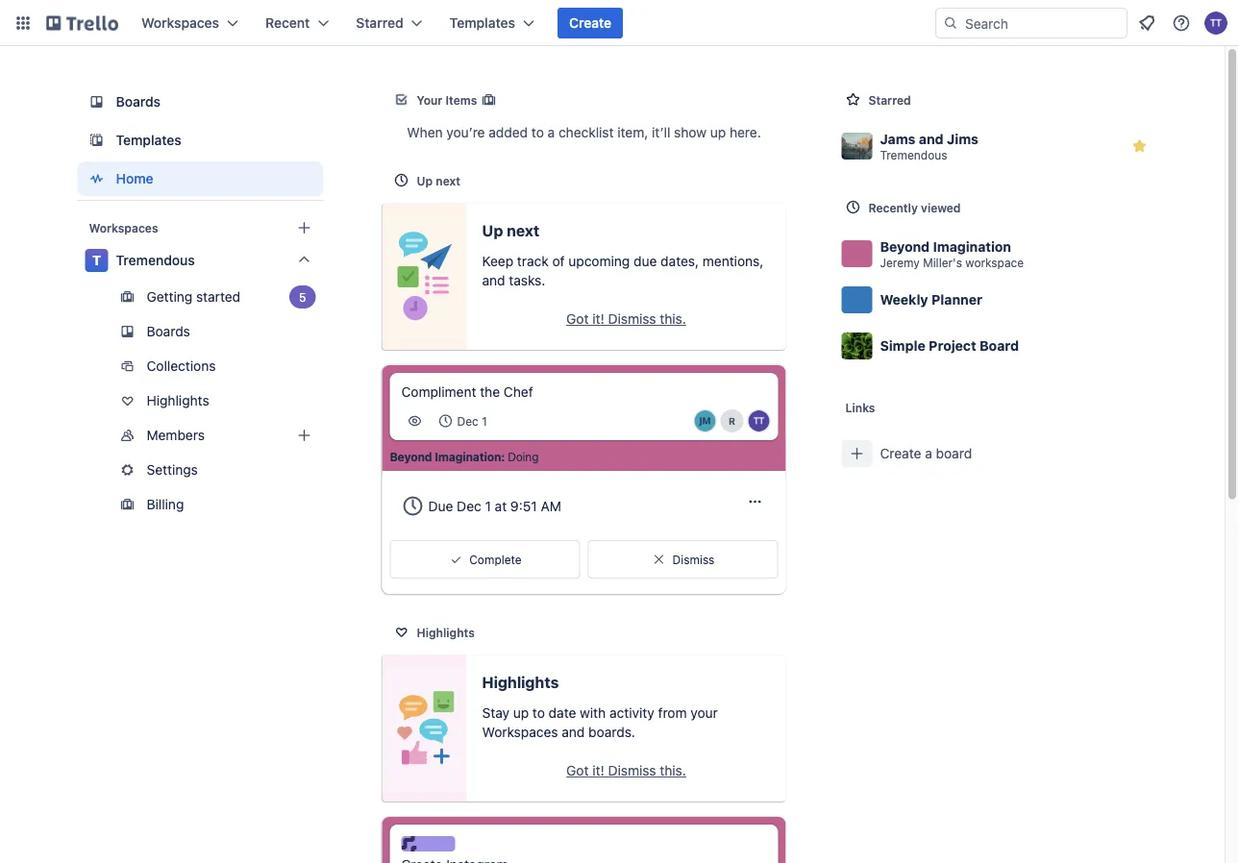 Task type: vqa. For each thing, say whether or not it's contained in the screenshot.
Highlights link
yes



Task type: locate. For each thing, give the bounding box(es) containing it.
0 vertical spatial up
[[417, 174, 433, 188]]

imagination down dec 1
[[435, 450, 501, 464]]

when
[[407, 125, 443, 140]]

1 horizontal spatial beyond
[[880, 238, 930, 254]]

1 vertical spatial this.
[[660, 763, 686, 779]]

settings
[[147, 462, 198, 478]]

workspaces
[[141, 15, 219, 31], [89, 221, 158, 235], [482, 725, 558, 741]]

simple project board link
[[834, 323, 1163, 369]]

to right the added
[[532, 125, 544, 140]]

:
[[501, 450, 505, 464]]

stay up to date with activity from your workspaces and boards.
[[482, 706, 718, 741]]

this.
[[660, 311, 686, 327], [660, 763, 686, 779]]

project
[[929, 338, 977, 354]]

beyond inside beyond imagination jeremy miller's workspace
[[880, 238, 930, 254]]

boards link up collections link
[[77, 316, 324, 347]]

it'll
[[652, 125, 671, 140]]

beyond up the jeremy
[[880, 238, 930, 254]]

1 vertical spatial imagination
[[435, 450, 501, 464]]

and
[[919, 131, 944, 147], [482, 273, 505, 288], [562, 725, 585, 741]]

boards link up templates link
[[77, 85, 324, 119]]

1 horizontal spatial tremendous
[[880, 149, 948, 162]]

templates
[[450, 15, 515, 31], [116, 132, 182, 148]]

0 horizontal spatial create
[[569, 15, 612, 31]]

create
[[569, 15, 612, 31], [880, 446, 922, 462]]

create for create
[[569, 15, 612, 31]]

1
[[482, 414, 487, 428], [485, 498, 491, 514]]

0 horizontal spatial starred
[[356, 15, 404, 31]]

up up keep
[[482, 222, 503, 240]]

1 got from the top
[[567, 311, 589, 327]]

1 vertical spatial beyond
[[390, 450, 432, 464]]

dec
[[457, 414, 479, 428], [457, 498, 482, 514]]

1 horizontal spatial and
[[562, 725, 585, 741]]

added
[[489, 125, 528, 140]]

imagination inside beyond imagination jeremy miller's workspace
[[933, 238, 1012, 254]]

and down date
[[562, 725, 585, 741]]

1 horizontal spatial a
[[925, 446, 933, 462]]

0 vertical spatial starred
[[356, 15, 404, 31]]

0 vertical spatial to
[[532, 125, 544, 140]]

0 vertical spatial got it! dismiss this. button
[[482, 304, 771, 335]]

templates inside dropdown button
[[450, 15, 515, 31]]

got it! dismiss this.
[[567, 311, 686, 327], [567, 763, 686, 779]]

0 horizontal spatial imagination
[[435, 450, 501, 464]]

this. down "dates,"
[[660, 311, 686, 327]]

1 this. from the top
[[660, 311, 686, 327]]

imagination up workspace
[[933, 238, 1012, 254]]

1 horizontal spatial starred
[[869, 93, 911, 107]]

boards
[[116, 94, 161, 110], [147, 324, 190, 339]]

it! down keep track of upcoming due dates, mentions, and tasks.
[[593, 311, 605, 327]]

got it! dismiss this. down keep track of upcoming due dates, mentions, and tasks.
[[567, 311, 686, 327]]

0 vertical spatial got
[[567, 311, 589, 327]]

collections link
[[77, 351, 324, 382]]

members
[[147, 427, 205, 443]]

2 dec from the top
[[457, 498, 482, 514]]

workspace
[[966, 256, 1024, 270]]

board image
[[85, 90, 108, 113]]

got down upcoming
[[567, 311, 589, 327]]

imagination for beyond imagination : doing
[[435, 450, 501, 464]]

0 vertical spatial dec
[[457, 414, 479, 428]]

members link
[[77, 420, 324, 451]]

2 got it! dismiss this. button from the top
[[482, 756, 771, 787]]

terry turtle (terryturtle) image
[[1205, 12, 1228, 35]]

1 vertical spatial got
[[567, 763, 589, 779]]

0 vertical spatial highlights
[[147, 393, 209, 409]]

got for highlights
[[567, 763, 589, 779]]

2 this. from the top
[[660, 763, 686, 779]]

0 vertical spatial got it! dismiss this.
[[567, 311, 686, 327]]

upcoming
[[569, 253, 630, 269]]

0 horizontal spatial up next
[[417, 174, 461, 188]]

0 horizontal spatial tremendous
[[116, 252, 195, 268]]

boards link
[[77, 85, 324, 119], [77, 316, 324, 347]]

jeremy
[[880, 256, 920, 270]]

this. for highlights
[[660, 763, 686, 779]]

dismiss
[[608, 311, 656, 327], [673, 553, 715, 566], [608, 763, 656, 779]]

beyond
[[880, 238, 930, 254], [390, 450, 432, 464]]

1 vertical spatial up next
[[482, 222, 540, 240]]

got down boards.
[[567, 763, 589, 779]]

stay
[[482, 706, 510, 721]]

you're
[[447, 125, 485, 140]]

boards right board icon
[[116, 94, 161, 110]]

up next up keep
[[482, 222, 540, 240]]

0 horizontal spatial beyond
[[390, 450, 432, 464]]

1 horizontal spatial next
[[507, 222, 540, 240]]

0 vertical spatial workspaces
[[141, 15, 219, 31]]

mentions,
[[703, 253, 764, 269]]

got for up next
[[567, 311, 589, 327]]

1 it! from the top
[[593, 311, 605, 327]]

0 vertical spatial a
[[548, 125, 555, 140]]

show
[[674, 125, 707, 140]]

planner
[[932, 292, 983, 308]]

to left date
[[533, 706, 545, 721]]

0 vertical spatial dismiss
[[608, 311, 656, 327]]

open information menu image
[[1172, 13, 1191, 33]]

2 vertical spatial workspaces
[[482, 725, 558, 741]]

beyond imagination jeremy miller's workspace
[[880, 238, 1024, 270]]

up inside the stay up to date with activity from your workspaces and boards.
[[513, 706, 529, 721]]

2 vertical spatial and
[[562, 725, 585, 741]]

got it! dismiss this. button
[[482, 304, 771, 335], [482, 756, 771, 787]]

tremendous down jams
[[880, 149, 948, 162]]

1 vertical spatial create
[[880, 446, 922, 462]]

to inside the stay up to date with activity from your workspaces and boards.
[[533, 706, 545, 721]]

and left jims
[[919, 131, 944, 147]]

and down keep
[[482, 273, 505, 288]]

1 down the
[[482, 414, 487, 428]]

1 vertical spatial starred
[[869, 93, 911, 107]]

due
[[428, 498, 453, 514]]

tremendous inside jams and jims tremendous
[[880, 149, 948, 162]]

0 vertical spatial and
[[919, 131, 944, 147]]

tremendous up getting
[[116, 252, 195, 268]]

items
[[446, 93, 477, 107]]

up next
[[417, 174, 461, 188], [482, 222, 540, 240]]

0 horizontal spatial up
[[513, 706, 529, 721]]

create a workspace image
[[293, 216, 316, 239]]

1 vertical spatial and
[[482, 273, 505, 288]]

got it! dismiss this. for highlights
[[567, 763, 686, 779]]

it! for up next
[[593, 311, 605, 327]]

simple
[[880, 338, 926, 354]]

0 horizontal spatial and
[[482, 273, 505, 288]]

jims
[[947, 131, 979, 147]]

beyond up due
[[390, 450, 432, 464]]

starred up jams
[[869, 93, 911, 107]]

highlights down the "complete" 'button'
[[417, 626, 475, 640]]

1 vertical spatial up
[[482, 222, 503, 240]]

color: purple, title: none image
[[401, 837, 455, 852]]

1 vertical spatial highlights
[[417, 626, 475, 640]]

track
[[517, 253, 549, 269]]

1 vertical spatial up
[[513, 706, 529, 721]]

1 vertical spatial dec
[[457, 498, 482, 514]]

up next down when in the top of the page
[[417, 174, 461, 188]]

1 vertical spatial got it! dismiss this.
[[567, 763, 686, 779]]

0 horizontal spatial next
[[436, 174, 461, 188]]

starred right recent dropdown button
[[356, 15, 404, 31]]

0 vertical spatial imagination
[[933, 238, 1012, 254]]

got it! dismiss this. button for highlights
[[482, 756, 771, 787]]

starred button
[[345, 8, 434, 38]]

next up the track
[[507, 222, 540, 240]]

starred
[[356, 15, 404, 31], [869, 93, 911, 107]]

templates up items
[[450, 15, 515, 31]]

0 vertical spatial it!
[[593, 311, 605, 327]]

compliment
[[401, 384, 476, 400]]

2 vertical spatial dismiss
[[608, 763, 656, 779]]

home
[[116, 171, 153, 187]]

2 got it! dismiss this. from the top
[[567, 763, 686, 779]]

templates up 'home'
[[116, 132, 182, 148]]

1 vertical spatial it!
[[593, 763, 605, 779]]

next
[[436, 174, 461, 188], [507, 222, 540, 240]]

boards down getting
[[147, 324, 190, 339]]

it! for highlights
[[593, 763, 605, 779]]

1 vertical spatial to
[[533, 706, 545, 721]]

jams and jims tremendous
[[880, 131, 979, 162]]

2 it! from the top
[[593, 763, 605, 779]]

0 vertical spatial beyond
[[880, 238, 930, 254]]

to
[[532, 125, 544, 140], [533, 706, 545, 721]]

1 vertical spatial boards link
[[77, 316, 324, 347]]

1 got it! dismiss this. from the top
[[567, 311, 686, 327]]

2 horizontal spatial and
[[919, 131, 944, 147]]

checklist
[[559, 125, 614, 140]]

0 vertical spatial this.
[[660, 311, 686, 327]]

highlights up members
[[147, 393, 209, 409]]

doing
[[508, 450, 539, 464]]

0 vertical spatial create
[[569, 15, 612, 31]]

1 horizontal spatial imagination
[[933, 238, 1012, 254]]

a inside button
[[925, 446, 933, 462]]

collections
[[147, 358, 216, 374]]

billing
[[147, 497, 184, 513]]

this. for up next
[[660, 311, 686, 327]]

1 got it! dismiss this. button from the top
[[482, 304, 771, 335]]

0 vertical spatial up
[[710, 125, 726, 140]]

1 vertical spatial a
[[925, 446, 933, 462]]

0 vertical spatial templates
[[450, 15, 515, 31]]

1 vertical spatial 1
[[485, 498, 491, 514]]

create a board button
[[834, 431, 1163, 477]]

up right stay
[[513, 706, 529, 721]]

home image
[[85, 167, 108, 190]]

create inside create button
[[569, 15, 612, 31]]

up down when in the top of the page
[[417, 174, 433, 188]]

1 left at on the bottom left
[[485, 498, 491, 514]]

1 vertical spatial workspaces
[[89, 221, 158, 235]]

9:51
[[511, 498, 537, 514]]

here.
[[730, 125, 761, 140]]

1 horizontal spatial up
[[482, 222, 503, 240]]

next down you're
[[436, 174, 461, 188]]

1 vertical spatial dismiss
[[673, 553, 715, 566]]

back to home image
[[46, 8, 118, 38]]

a left 'board'
[[925, 446, 933, 462]]

create for create a board
[[880, 446, 922, 462]]

got it! dismiss this. down boards.
[[567, 763, 686, 779]]

up left here. on the top right
[[710, 125, 726, 140]]

a
[[548, 125, 555, 140], [925, 446, 933, 462]]

1 vertical spatial got it! dismiss this. button
[[482, 756, 771, 787]]

switch to… image
[[13, 13, 33, 33]]

imagination
[[933, 238, 1012, 254], [435, 450, 501, 464]]

links
[[846, 401, 876, 414]]

at
[[495, 498, 507, 514]]

complete
[[470, 553, 522, 566]]

0 vertical spatial boards link
[[77, 85, 324, 119]]

0 vertical spatial tremendous
[[880, 149, 948, 162]]

board
[[936, 446, 972, 462]]

the
[[480, 384, 500, 400]]

got it! dismiss this. button down keep track of upcoming due dates, mentions, and tasks.
[[482, 304, 771, 335]]

started
[[196, 289, 240, 305]]

highlights up stay
[[482, 674, 559, 692]]

dec down "compliment the chef"
[[457, 414, 479, 428]]

viewed
[[921, 201, 961, 214]]

got it! dismiss this. button down boards.
[[482, 756, 771, 787]]

up
[[710, 125, 726, 140], [513, 706, 529, 721]]

a left checklist
[[548, 125, 555, 140]]

2 horizontal spatial highlights
[[482, 674, 559, 692]]

1 horizontal spatial create
[[880, 446, 922, 462]]

up
[[417, 174, 433, 188], [482, 222, 503, 240]]

1 horizontal spatial templates
[[450, 15, 515, 31]]

0 horizontal spatial up
[[417, 174, 433, 188]]

1 vertical spatial next
[[507, 222, 540, 240]]

it!
[[593, 311, 605, 327], [593, 763, 605, 779]]

it! down boards.
[[593, 763, 605, 779]]

dec right due
[[457, 498, 482, 514]]

this. down from
[[660, 763, 686, 779]]

1 vertical spatial tremendous
[[116, 252, 195, 268]]

2 got from the top
[[567, 763, 589, 779]]

1 vertical spatial templates
[[116, 132, 182, 148]]

2 vertical spatial highlights
[[482, 674, 559, 692]]

create inside create a board button
[[880, 446, 922, 462]]

0 horizontal spatial highlights
[[147, 393, 209, 409]]



Task type: describe. For each thing, give the bounding box(es) containing it.
1 vertical spatial boards
[[147, 324, 190, 339]]

weekly
[[880, 292, 929, 308]]

simple project board
[[880, 338, 1019, 354]]

date
[[549, 706, 576, 721]]

with
[[580, 706, 606, 721]]

due
[[634, 253, 657, 269]]

0 horizontal spatial a
[[548, 125, 555, 140]]

your
[[691, 706, 718, 721]]

board
[[980, 338, 1019, 354]]

1 boards link from the top
[[77, 85, 324, 119]]

1 dec from the top
[[457, 414, 479, 428]]

0 vertical spatial up next
[[417, 174, 461, 188]]

templates button
[[438, 8, 546, 38]]

home link
[[77, 162, 324, 196]]

recent button
[[254, 8, 341, 38]]

imagination for beyond imagination jeremy miller's workspace
[[933, 238, 1012, 254]]

starred inside "starred" popup button
[[356, 15, 404, 31]]

1 horizontal spatial highlights
[[417, 626, 475, 640]]

beyond for beyond imagination jeremy miller's workspace
[[880, 238, 930, 254]]

0 vertical spatial next
[[436, 174, 461, 188]]

search image
[[943, 15, 959, 31]]

am
[[541, 498, 562, 514]]

recently
[[869, 201, 918, 214]]

dismiss for highlights
[[608, 763, 656, 779]]

got it! dismiss this. for up next
[[567, 311, 686, 327]]

and inside jams and jims tremendous
[[919, 131, 944, 147]]

tasks.
[[509, 273, 546, 288]]

Search field
[[959, 9, 1127, 38]]

highlights link
[[77, 386, 324, 416]]

and inside keep track of upcoming due dates, mentions, and tasks.
[[482, 273, 505, 288]]

weekly planner link
[[834, 277, 1163, 323]]

primary element
[[0, 0, 1240, 46]]

boards.
[[589, 725, 636, 741]]

2 boards link from the top
[[77, 316, 324, 347]]

add image
[[293, 424, 316, 447]]

of
[[552, 253, 565, 269]]

activity
[[610, 706, 655, 721]]

dates,
[[661, 253, 699, 269]]

click to unstar jams and jims. it will be removed from your starred list. image
[[1130, 137, 1150, 156]]

beyond imagination : doing
[[390, 450, 539, 464]]

due dec 1 at 9:51 am
[[428, 498, 562, 514]]

templates link
[[77, 123, 324, 158]]

1 horizontal spatial up
[[710, 125, 726, 140]]

complete button
[[390, 541, 580, 579]]

1 horizontal spatial up next
[[482, 222, 540, 240]]

template board image
[[85, 129, 108, 152]]

0 horizontal spatial templates
[[116, 132, 182, 148]]

workspaces inside popup button
[[141, 15, 219, 31]]

recent
[[265, 15, 310, 31]]

from
[[658, 706, 687, 721]]

weekly planner
[[880, 292, 983, 308]]

your
[[417, 93, 443, 107]]

item,
[[618, 125, 648, 140]]

0 vertical spatial boards
[[116, 94, 161, 110]]

create button
[[558, 8, 623, 38]]

dismiss button
[[588, 541, 778, 579]]

dismiss for up next
[[608, 311, 656, 327]]

compliment the chef
[[401, 384, 533, 400]]

getting started
[[147, 289, 240, 305]]

getting
[[147, 289, 193, 305]]

your items
[[417, 93, 477, 107]]

when you're added to a checklist item, it'll show up here.
[[407, 125, 761, 140]]

beyond for beyond imagination : doing
[[390, 450, 432, 464]]

0 notifications image
[[1136, 12, 1159, 35]]

workspaces button
[[130, 8, 250, 38]]

beyond imagination link
[[390, 449, 501, 464]]

workspaces inside the stay up to date with activity from your workspaces and boards.
[[482, 725, 558, 741]]

dec 1
[[457, 414, 487, 428]]

5
[[299, 290, 306, 304]]

create a board
[[880, 446, 972, 462]]

t
[[92, 252, 101, 268]]

recently viewed
[[869, 201, 961, 214]]

miller's
[[923, 256, 963, 270]]

keep
[[482, 253, 514, 269]]

r
[[729, 415, 736, 426]]

jams
[[880, 131, 916, 147]]

0 vertical spatial 1
[[482, 414, 487, 428]]

chef
[[504, 384, 533, 400]]

and inside the stay up to date with activity from your workspaces and boards.
[[562, 725, 585, 741]]

settings link
[[77, 455, 324, 486]]

keep track of upcoming due dates, mentions, and tasks.
[[482, 253, 764, 288]]

billing link
[[77, 489, 324, 520]]

got it! dismiss this. button for up next
[[482, 304, 771, 335]]

forward image
[[320, 286, 343, 309]]



